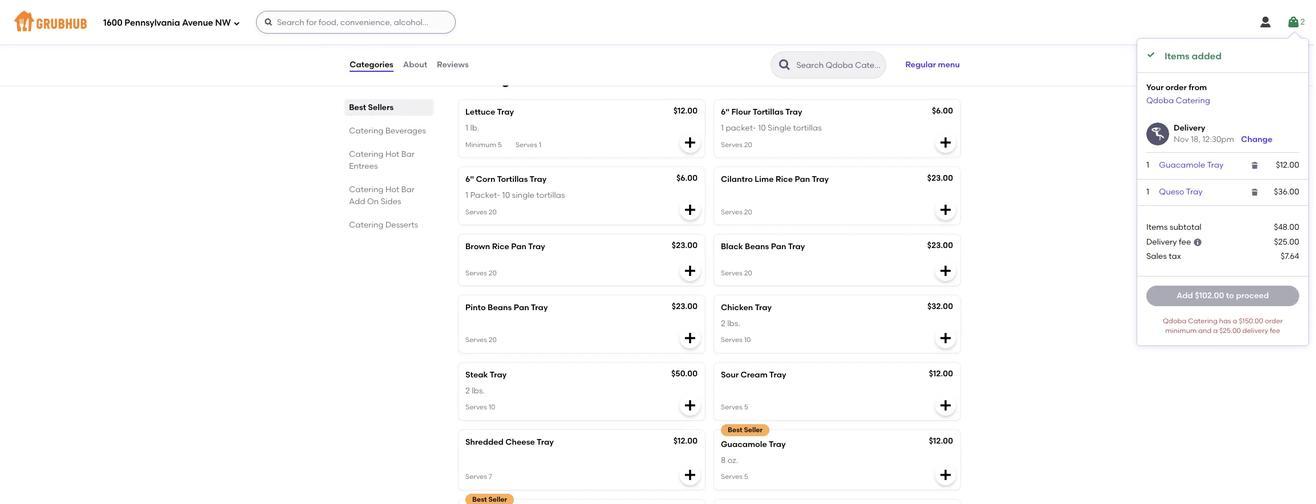 Task type: locate. For each thing, give the bounding box(es) containing it.
catering beverages tab
[[349, 125, 429, 137]]

1 vertical spatial order
[[1265, 317, 1283, 325]]

1 vertical spatial $6.00
[[676, 173, 698, 183]]

0 vertical spatial 6"
[[721, 107, 730, 117]]

1 horizontal spatial order
[[1265, 317, 1283, 325]]

0 horizontal spatial tortillas
[[497, 175, 528, 184]]

qdoba up minimum
[[1163, 317, 1187, 325]]

$6.00
[[932, 106, 953, 116], [676, 173, 698, 183]]

0 horizontal spatial 2 lbs.
[[465, 386, 485, 396]]

guacamole inside items added tooltip
[[1159, 161, 1205, 170]]

hot up lettuce tray
[[513, 73, 534, 87]]

serves 20 for pinto beans pan tray
[[465, 336, 497, 344]]

beans for pinto
[[488, 303, 512, 313]]

hot
[[513, 73, 534, 87], [385, 149, 399, 159], [385, 185, 399, 195]]

fee right delivery
[[1270, 327, 1280, 335]]

rice right lime
[[776, 175, 793, 184]]

regular menu
[[905, 60, 960, 70]]

order
[[1166, 82, 1187, 92], [1265, 317, 1283, 325]]

6" left corn
[[465, 175, 474, 184]]

1 horizontal spatial 2
[[721, 319, 725, 329]]

2 for $50.00
[[465, 386, 470, 396]]

serves 7
[[465, 473, 492, 481]]

0 horizontal spatial guacamole
[[721, 440, 767, 449]]

beans right pinto
[[488, 303, 512, 313]]

serves 20
[[520, 32, 551, 40], [721, 141, 752, 149], [465, 208, 497, 216], [721, 208, 752, 216], [465, 269, 497, 277], [721, 269, 752, 277], [465, 336, 497, 344]]

best seller down 7
[[472, 495, 507, 503]]

0 horizontal spatial $6.00
[[676, 173, 698, 183]]

pinto
[[465, 303, 486, 313]]

beans for black
[[745, 242, 769, 251]]

desserts
[[385, 220, 418, 230]]

$102.00
[[1195, 291, 1224, 300]]

chicken tray
[[721, 303, 772, 313]]

1 vertical spatial on
[[367, 197, 379, 206]]

shredded cheese tray
[[465, 437, 554, 447]]

best seller up the oz.
[[728, 426, 763, 434]]

queso tray link
[[1159, 187, 1203, 197]]

0 vertical spatial best seller
[[728, 426, 763, 434]]

0 horizontal spatial 2
[[465, 386, 470, 396]]

best seller
[[728, 426, 763, 434], [472, 495, 507, 503]]

6" flour tortillas tray
[[721, 107, 802, 117]]

$6.00 for 1 packet- 10 single tortillas
[[676, 173, 698, 183]]

0 vertical spatial best
[[349, 103, 366, 112]]

0 vertical spatial serves 5
[[721, 404, 748, 411]]

0 vertical spatial lbs.
[[727, 319, 740, 329]]

delivery inside delivery nov 18, 12:30pm
[[1174, 123, 1206, 133]]

nw
[[215, 17, 231, 28]]

hot inside 'catering hot bar add on sides'
[[385, 185, 399, 195]]

catering desserts tab
[[349, 219, 429, 231]]

$23.00 for cilantro lime rice pan tray
[[927, 173, 953, 183]]

2 vertical spatial best
[[472, 495, 487, 503]]

1 vertical spatial items
[[1147, 222, 1168, 232]]

best down serves 7
[[472, 495, 487, 503]]

0 horizontal spatial order
[[1166, 82, 1187, 92]]

0 horizontal spatial best seller
[[472, 495, 507, 503]]

1 horizontal spatial tortillas
[[793, 123, 822, 133]]

bar inside the catering hot bar entrees
[[401, 149, 415, 159]]

$25.00 down has
[[1220, 327, 1241, 335]]

hot inside the catering hot bar entrees
[[385, 149, 399, 159]]

catering hot bar add on sides
[[456, 73, 642, 87], [349, 185, 415, 206]]

1 horizontal spatial 2 lbs.
[[721, 319, 740, 329]]

0 horizontal spatial on
[[367, 197, 379, 206]]

1 vertical spatial lbs.
[[472, 386, 485, 396]]

0 vertical spatial beans
[[745, 242, 769, 251]]

seller down 7
[[489, 495, 507, 503]]

svg image inside main navigation navigation
[[264, 18, 273, 27]]

1 vertical spatial best seller
[[472, 495, 507, 503]]

hot down catering hot bar entrees tab
[[385, 185, 399, 195]]

1 vertical spatial serves 10
[[465, 404, 495, 411]]

minimum 5
[[465, 141, 502, 149]]

order up delivery
[[1265, 317, 1283, 325]]

0 vertical spatial a
[[1233, 317, 1237, 325]]

1 vertical spatial hot
[[385, 149, 399, 159]]

1 vertical spatial add
[[349, 197, 365, 206]]

lbs. down chicken
[[727, 319, 740, 329]]

guacamole tray down 18,
[[1159, 161, 1224, 170]]

catering left desserts on the top left of page
[[349, 220, 384, 230]]

a right and on the right of the page
[[1213, 327, 1218, 335]]

1 horizontal spatial lbs.
[[727, 319, 740, 329]]

1 horizontal spatial fee
[[1270, 327, 1280, 335]]

0 horizontal spatial serves 10
[[465, 404, 495, 411]]

0 vertical spatial guacamole
[[1159, 161, 1205, 170]]

0 vertical spatial minimum
[[465, 32, 496, 40]]

0 horizontal spatial seller
[[489, 495, 507, 503]]

2 vertical spatial 2
[[465, 386, 470, 396]]

1 horizontal spatial add
[[561, 73, 587, 87]]

lbs.
[[727, 319, 740, 329], [472, 386, 485, 396]]

serves 5
[[721, 404, 748, 411], [721, 473, 748, 481]]

$6.00 left cilantro
[[676, 173, 698, 183]]

catering up and on the right of the page
[[1188, 317, 1218, 325]]

packet-
[[726, 123, 756, 133]]

items up the delivery fee
[[1147, 222, 1168, 232]]

delivery icon image
[[1147, 123, 1169, 146]]

guacamole tray up the oz.
[[721, 440, 786, 449]]

serves 10
[[721, 336, 751, 344], [465, 404, 495, 411]]

guacamole tray link
[[1159, 161, 1224, 170]]

catering down "best sellers"
[[349, 126, 384, 136]]

qdoba inside your order from qdoba catering
[[1147, 96, 1174, 106]]

serves 5 down the oz.
[[721, 473, 748, 481]]

1 horizontal spatial 6"
[[721, 107, 730, 117]]

a
[[1233, 317, 1237, 325], [1213, 327, 1218, 335]]

tray
[[497, 107, 514, 117], [785, 107, 802, 117], [1207, 161, 1224, 170], [530, 175, 547, 184], [812, 175, 829, 184], [1186, 187, 1203, 197], [528, 242, 545, 251], [788, 242, 805, 251], [531, 303, 548, 313], [755, 303, 772, 313], [490, 370, 507, 380], [769, 370, 786, 380], [537, 437, 554, 447], [769, 440, 786, 449]]

catering beverages
[[349, 126, 426, 136]]

serves 10 down steak
[[465, 404, 495, 411]]

fee inside the qdoba catering has a $150.00 order minimum and a $25.00 delivery fee
[[1270, 327, 1280, 335]]

2 lbs. for steak tray
[[465, 386, 485, 396]]

catering inside the catering hot bar entrees
[[349, 149, 384, 159]]

0 vertical spatial tortillas
[[753, 107, 784, 117]]

items for items added
[[1165, 51, 1190, 62]]

$23.00
[[927, 173, 953, 183], [672, 241, 698, 250], [927, 241, 953, 250], [672, 302, 698, 311]]

categories
[[350, 60, 393, 70]]

tortillas
[[793, 123, 822, 133], [536, 191, 565, 200]]

1 vertical spatial minimum
[[465, 141, 496, 149]]

12:30pm
[[1203, 135, 1234, 144]]

lbs. down steak
[[472, 386, 485, 396]]

regular menu button
[[900, 52, 965, 78]]

hot down catering beverages tab
[[385, 149, 399, 159]]

$6.00 down menu
[[932, 106, 953, 116]]

1 vertical spatial guacamole tray
[[721, 440, 786, 449]]

0 horizontal spatial rice
[[492, 242, 509, 251]]

2 button
[[1287, 12, 1305, 33]]

Search for food, convenience, alcohol... search field
[[256, 11, 456, 34]]

catering hot bar entrees tab
[[349, 148, 429, 172]]

pan right brown
[[511, 242, 527, 251]]

0 horizontal spatial beans
[[488, 303, 512, 313]]

tax
[[1169, 251, 1181, 261]]

20
[[498, 32, 506, 40], [543, 32, 551, 40], [744, 141, 752, 149], [489, 208, 497, 216], [744, 208, 752, 216], [489, 269, 497, 277], [744, 269, 752, 277], [489, 336, 497, 344]]

bar inside 'catering hot bar add on sides'
[[401, 185, 415, 195]]

0 vertical spatial sides
[[610, 73, 642, 87]]

0 vertical spatial order
[[1166, 82, 1187, 92]]

best up the oz.
[[728, 426, 743, 434]]

guacamole tray
[[1159, 161, 1224, 170], [721, 440, 786, 449]]

0 vertical spatial on
[[589, 73, 607, 87]]

0 horizontal spatial fee
[[1179, 237, 1191, 247]]

$12.00 inside items added tooltip
[[1276, 161, 1299, 170]]

1 horizontal spatial rice
[[776, 175, 793, 184]]

0 vertical spatial guacamole tray
[[1159, 161, 1224, 170]]

2 vertical spatial bar
[[401, 185, 415, 195]]

proceed
[[1236, 291, 1269, 300]]

0 vertical spatial tortillas
[[793, 123, 822, 133]]

$32.00
[[928, 302, 953, 311]]

1 horizontal spatial $6.00
[[932, 106, 953, 116]]

lime
[[755, 175, 774, 184]]

1 packet- 10 single tortillas
[[721, 123, 822, 133]]

2 for $32.00
[[721, 319, 725, 329]]

2 vertical spatial hot
[[385, 185, 399, 195]]

serves 20 for minimum 20
[[520, 32, 551, 40]]

minimum down "lb."
[[465, 141, 496, 149]]

1600 pennsylvania avenue nw
[[103, 17, 231, 28]]

0 vertical spatial 2 lbs.
[[721, 319, 740, 329]]

1 vertical spatial 2 lbs.
[[465, 386, 485, 396]]

pennsylvania
[[125, 17, 180, 28]]

$25.00 up $7.64
[[1274, 237, 1299, 247]]

2
[[1301, 17, 1305, 27], [721, 319, 725, 329], [465, 386, 470, 396]]

best inside tab
[[349, 103, 366, 112]]

10
[[758, 123, 766, 133], [502, 191, 510, 200], [744, 336, 751, 344], [489, 404, 495, 411]]

$23.00 for pinto beans pan tray
[[672, 302, 698, 311]]

sides inside 'catering hot bar add on sides'
[[381, 197, 401, 206]]

svg image inside 2 button
[[1287, 15, 1301, 29]]

18,
[[1191, 135, 1201, 144]]

0 horizontal spatial 6"
[[465, 175, 474, 184]]

0 horizontal spatial catering hot bar add on sides
[[349, 185, 415, 206]]

1 vertical spatial tortillas
[[536, 191, 565, 200]]

brown
[[465, 242, 490, 251]]

delivery up sales tax
[[1147, 237, 1177, 247]]

2 lbs. down chicken
[[721, 319, 740, 329]]

0 horizontal spatial a
[[1213, 327, 1218, 335]]

serves 5 down 'sour'
[[721, 404, 748, 411]]

0 horizontal spatial sides
[[381, 197, 401, 206]]

catering inside 'catering hot bar add on sides'
[[349, 185, 384, 195]]

svg image
[[1259, 15, 1273, 29], [1287, 15, 1301, 29], [233, 20, 240, 27], [683, 27, 697, 41], [939, 27, 953, 41], [939, 136, 953, 149], [1250, 188, 1260, 197], [683, 203, 697, 217], [1193, 238, 1202, 247], [683, 264, 697, 278], [683, 331, 697, 345], [683, 399, 697, 412], [939, 399, 953, 412]]

6" left flour
[[721, 107, 730, 117]]

brown rice pan tray
[[465, 242, 545, 251]]

1 horizontal spatial tortillas
[[753, 107, 784, 117]]

sales
[[1147, 251, 1167, 261]]

2 horizontal spatial 2
[[1301, 17, 1305, 27]]

on inside 'tab'
[[367, 197, 379, 206]]

catering down 'from' at the right
[[1176, 96, 1210, 106]]

seller down sour cream tray
[[744, 426, 763, 434]]

guacamole up the oz.
[[721, 440, 767, 449]]

lbs. for steak
[[472, 386, 485, 396]]

0 horizontal spatial best
[[349, 103, 366, 112]]

1 vertical spatial bar
[[401, 149, 415, 159]]

add $102.00 to proceed button
[[1147, 286, 1299, 306]]

items for items subtotal
[[1147, 222, 1168, 232]]

2 minimum from the top
[[465, 141, 496, 149]]

0 horizontal spatial guacamole tray
[[721, 440, 786, 449]]

qdoba down the your
[[1147, 96, 1174, 106]]

sour cream tray
[[721, 370, 786, 380]]

minimum
[[465, 32, 496, 40], [465, 141, 496, 149]]

0 vertical spatial rice
[[776, 175, 793, 184]]

1 horizontal spatial guacamole tray
[[1159, 161, 1224, 170]]

rice right brown
[[492, 242, 509, 251]]

a right has
[[1233, 317, 1237, 325]]

order up "qdoba catering" link
[[1166, 82, 1187, 92]]

items
[[1165, 51, 1190, 62], [1147, 222, 1168, 232]]

pan
[[795, 175, 810, 184], [511, 242, 527, 251], [771, 242, 786, 251], [514, 303, 529, 313]]

1
[[465, 123, 468, 133], [721, 123, 724, 133], [539, 141, 541, 149], [1147, 161, 1149, 170], [1147, 187, 1149, 197], [465, 191, 468, 200]]

bar
[[537, 73, 558, 87], [401, 149, 415, 159], [401, 185, 415, 195]]

minimum for minimum 5
[[465, 141, 496, 149]]

1 vertical spatial a
[[1213, 327, 1218, 335]]

1 vertical spatial sides
[[381, 197, 401, 206]]

0 vertical spatial catering hot bar add on sides
[[456, 73, 642, 87]]

2 vertical spatial add
[[1177, 291, 1193, 300]]

catering up the entrees
[[349, 149, 384, 159]]

$12.00
[[674, 106, 698, 116], [1276, 161, 1299, 170], [929, 369, 953, 379], [674, 436, 698, 446], [929, 436, 953, 446]]

1 vertical spatial fee
[[1270, 327, 1280, 335]]

reviews
[[437, 60, 469, 70]]

minimum up the reviews
[[465, 32, 496, 40]]

1 horizontal spatial guacamole
[[1159, 161, 1205, 170]]

1 horizontal spatial serves 10
[[721, 336, 751, 344]]

beans right black
[[745, 242, 769, 251]]

add inside button
[[1177, 291, 1193, 300]]

0 vertical spatial $25.00
[[1274, 237, 1299, 247]]

catering down the entrees
[[349, 185, 384, 195]]

1 vertical spatial $25.00
[[1220, 327, 1241, 335]]

best left sellers
[[349, 103, 366, 112]]

1 vertical spatial tortillas
[[497, 175, 528, 184]]

$23.00 for black beans pan tray
[[927, 241, 953, 250]]

$25.00
[[1274, 237, 1299, 247], [1220, 327, 1241, 335]]

0 vertical spatial $6.00
[[932, 106, 953, 116]]

order inside your order from qdoba catering
[[1166, 82, 1187, 92]]

$25.00 inside the qdoba catering has a $150.00 order minimum and a $25.00 delivery fee
[[1220, 327, 1241, 335]]

0 horizontal spatial tortillas
[[536, 191, 565, 200]]

serves 10 down chicken
[[721, 336, 751, 344]]

5
[[498, 141, 502, 149], [744, 404, 748, 411], [744, 473, 748, 481]]

delivery for fee
[[1147, 237, 1177, 247]]

delivery up 18,
[[1174, 123, 1206, 133]]

guacamole down nov
[[1159, 161, 1205, 170]]

delivery nov 18, 12:30pm
[[1174, 123, 1234, 144]]

svg image
[[264, 18, 273, 27], [1147, 50, 1156, 59], [683, 136, 697, 149], [1250, 161, 1260, 170], [939, 203, 953, 217], [939, 264, 953, 278], [939, 331, 953, 345], [683, 468, 697, 482], [939, 468, 953, 482]]

guacamole
[[1159, 161, 1205, 170], [721, 440, 767, 449]]

0 horizontal spatial $25.00
[[1220, 327, 1241, 335]]

single
[[768, 123, 791, 133]]

0 vertical spatial qdoba
[[1147, 96, 1174, 106]]

2 horizontal spatial add
[[1177, 291, 1193, 300]]

serves 20 for black beans pan tray
[[721, 269, 752, 277]]

1 minimum from the top
[[465, 32, 496, 40]]

1 horizontal spatial best
[[472, 495, 487, 503]]

1600
[[103, 17, 123, 28]]

tortillas for 6" flour tortillas tray
[[793, 123, 822, 133]]

0 vertical spatial fee
[[1179, 237, 1191, 247]]

pan right pinto
[[514, 303, 529, 313]]

pan right black
[[771, 242, 786, 251]]

items left added
[[1165, 51, 1190, 62]]

seller inside button
[[489, 495, 507, 503]]

add $102.00 to proceed
[[1177, 291, 1269, 300]]

0 vertical spatial seller
[[744, 426, 763, 434]]

catering hot bar entrees
[[349, 149, 415, 171]]

1 serves 5 from the top
[[721, 404, 748, 411]]

2 inside button
[[1301, 17, 1305, 27]]

2 lbs. down steak
[[465, 386, 485, 396]]

fee down subtotal
[[1179, 237, 1191, 247]]

delivery
[[1174, 123, 1206, 133], [1147, 237, 1177, 247]]

10 down 6" flour tortillas tray
[[758, 123, 766, 133]]

minimum for minimum 20
[[465, 32, 496, 40]]

1 horizontal spatial beans
[[745, 242, 769, 251]]

rice
[[776, 175, 793, 184], [492, 242, 509, 251]]

1 vertical spatial delivery
[[1147, 237, 1177, 247]]

0 horizontal spatial add
[[349, 197, 365, 206]]

1 vertical spatial serves 5
[[721, 473, 748, 481]]

your
[[1147, 82, 1164, 92]]

to
[[1226, 291, 1234, 300]]

2 horizontal spatial best
[[728, 426, 743, 434]]



Task type: describe. For each thing, give the bounding box(es) containing it.
10 down the steak tray
[[489, 404, 495, 411]]

oz.
[[728, 456, 738, 465]]

7
[[489, 473, 492, 481]]

serves 20 for cilantro lime rice pan tray
[[721, 208, 752, 216]]

about button
[[403, 44, 428, 86]]

catering inside your order from qdoba catering
[[1176, 96, 1210, 106]]

beverages
[[385, 126, 426, 136]]

serves 10 for chicken
[[721, 336, 751, 344]]

about
[[403, 60, 427, 70]]

sellers
[[368, 103, 394, 112]]

lettuce
[[465, 107, 495, 117]]

1 vertical spatial rice
[[492, 242, 509, 251]]

2 vertical spatial 5
[[744, 473, 748, 481]]

black beans pan tray
[[721, 242, 805, 251]]

catering inside catering desserts tab
[[349, 220, 384, 230]]

bar for the catering hot bar add on sides 'tab'
[[401, 185, 415, 195]]

10 down 6" corn tortillas tray
[[502, 191, 510, 200]]

best inside button
[[472, 495, 487, 503]]

serves 1
[[516, 141, 541, 149]]

queso tray
[[1159, 187, 1203, 197]]

1 horizontal spatial seller
[[744, 426, 763, 434]]

steak
[[465, 370, 488, 380]]

catering hot bar add on sides tab
[[349, 184, 429, 208]]

minimum 20
[[465, 32, 506, 40]]

added
[[1192, 51, 1222, 62]]

categories button
[[349, 44, 394, 86]]

from
[[1189, 82, 1207, 92]]

bar for catering hot bar entrees tab
[[401, 149, 415, 159]]

steak tray
[[465, 370, 507, 380]]

delivery
[[1243, 327, 1268, 335]]

queso
[[1159, 187, 1184, 197]]

1 horizontal spatial on
[[589, 73, 607, 87]]

best sellers
[[349, 103, 394, 112]]

$50.00
[[671, 369, 698, 379]]

$6.00 for 1 packet- 10 single tortillas
[[932, 106, 953, 116]]

catering hot bar add on sides inside the catering hot bar add on sides 'tab'
[[349, 185, 415, 206]]

tortillas for single
[[753, 107, 784, 117]]

hot for the catering hot bar add on sides 'tab'
[[385, 185, 399, 195]]

nov
[[1174, 135, 1189, 144]]

pan for black beans pan tray
[[771, 242, 786, 251]]

menu
[[938, 60, 960, 70]]

has
[[1219, 317, 1231, 325]]

catering inside catering beverages tab
[[349, 126, 384, 136]]

sales tax
[[1147, 251, 1181, 261]]

minimum
[[1166, 327, 1197, 335]]

regular
[[905, 60, 936, 70]]

10 down chicken tray
[[744, 336, 751, 344]]

chicken
[[721, 303, 753, 313]]

0 vertical spatial add
[[561, 73, 587, 87]]

tortillas for single
[[497, 175, 528, 184]]

qdoba catering link
[[1147, 96, 1210, 106]]

serves 20 for brown rice pan tray
[[465, 269, 497, 277]]

catering inside the qdoba catering has a $150.00 order minimum and a $25.00 delivery fee
[[1188, 317, 1218, 325]]

items added
[[1165, 51, 1222, 62]]

packet-
[[470, 191, 500, 200]]

0 vertical spatial bar
[[537, 73, 558, 87]]

1 vertical spatial guacamole
[[721, 440, 767, 449]]

reviews button
[[436, 44, 469, 86]]

items added tooltip
[[1137, 32, 1309, 346]]

single
[[512, 191, 535, 200]]

entrees
[[349, 161, 378, 171]]

1 horizontal spatial sides
[[610, 73, 642, 87]]

1 packet- 10 single tortillas
[[465, 191, 565, 200]]

order inside the qdoba catering has a $150.00 order minimum and a $25.00 delivery fee
[[1265, 317, 1283, 325]]

change button
[[1241, 134, 1273, 146]]

main navigation navigation
[[0, 0, 1314, 44]]

catering desserts
[[349, 220, 418, 230]]

avenue
[[182, 17, 213, 28]]

2 lbs. for chicken tray
[[721, 319, 740, 329]]

6" for 6" flour tortillas tray
[[721, 107, 730, 117]]

best seller inside button
[[472, 495, 507, 503]]

$48.00
[[1274, 222, 1299, 232]]

8
[[721, 456, 726, 465]]

qdoba inside the qdoba catering has a $150.00 order minimum and a $25.00 delivery fee
[[1163, 317, 1187, 325]]

lettuce tray
[[465, 107, 514, 117]]

subtotal
[[1170, 222, 1202, 232]]

cheese
[[506, 437, 535, 447]]

pinto beans pan tray
[[465, 303, 548, 313]]

sour
[[721, 370, 739, 380]]

items subtotal
[[1147, 222, 1202, 232]]

pan for brown rice pan tray
[[511, 242, 527, 251]]

1 horizontal spatial best seller
[[728, 426, 763, 434]]

black
[[721, 242, 743, 251]]

corn
[[476, 175, 495, 184]]

0 vertical spatial hot
[[513, 73, 534, 87]]

$23.00 for brown rice pan tray
[[672, 241, 698, 250]]

tortillas for 6" corn tortillas tray
[[536, 191, 565, 200]]

1 lb.
[[465, 123, 479, 133]]

pan right lime
[[795, 175, 810, 184]]

$7.64
[[1281, 251, 1299, 261]]

search icon image
[[778, 58, 792, 72]]

catering up 'lettuce'
[[456, 73, 510, 87]]

6" corn tortillas tray
[[465, 175, 547, 184]]

delivery for nov
[[1174, 123, 1206, 133]]

1 vertical spatial 5
[[744, 404, 748, 411]]

1 horizontal spatial a
[[1233, 317, 1237, 325]]

pan for pinto beans pan tray
[[514, 303, 529, 313]]

0 vertical spatial 5
[[498, 141, 502, 149]]

lb.
[[470, 123, 479, 133]]

6" for 6" corn tortillas tray
[[465, 175, 474, 184]]

and
[[1199, 327, 1212, 335]]

best seller button
[[459, 494, 705, 504]]

change
[[1241, 135, 1273, 144]]

1 horizontal spatial catering hot bar add on sides
[[456, 73, 642, 87]]

shredded
[[465, 437, 504, 447]]

lbs. for chicken
[[727, 319, 740, 329]]

delivery fee
[[1147, 237, 1191, 247]]

flour
[[732, 107, 751, 117]]

best sellers tab
[[349, 102, 429, 114]]

$36.00
[[1274, 187, 1299, 197]]

hot for catering hot bar entrees tab
[[385, 149, 399, 159]]

your order from qdoba catering
[[1147, 82, 1210, 106]]

cream
[[741, 370, 768, 380]]

serves 10 for steak
[[465, 404, 495, 411]]

1 horizontal spatial $25.00
[[1274, 237, 1299, 247]]

guacamole tray inside items added tooltip
[[1159, 161, 1224, 170]]

8 oz.
[[721, 456, 738, 465]]

2 serves 5 from the top
[[721, 473, 748, 481]]

Search Qdoba Catering search field
[[795, 60, 883, 71]]

cilantro
[[721, 175, 753, 184]]

qdoba catering has a $150.00 order minimum and a $25.00 delivery fee
[[1163, 317, 1283, 335]]

add inside 'catering hot bar add on sides'
[[349, 197, 365, 206]]

$150.00
[[1239, 317, 1263, 325]]



Task type: vqa. For each thing, say whether or not it's contained in the screenshot.
Queso Tray
yes



